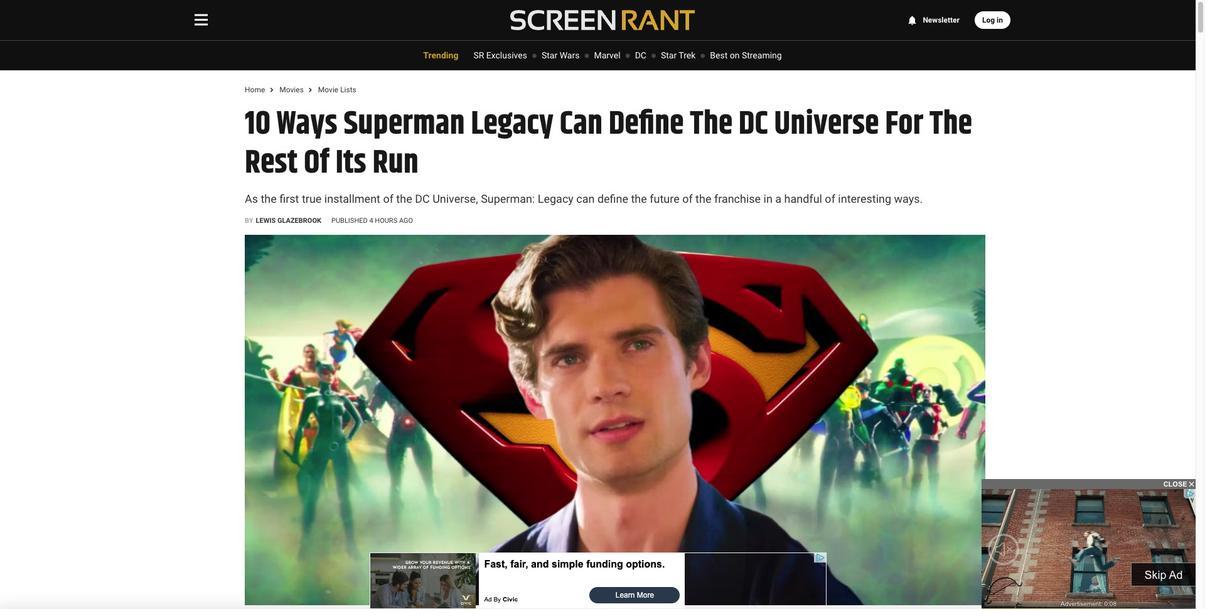 Task type: vqa. For each thing, say whether or not it's contained in the screenshot.
skip ad
yes



Task type: describe. For each thing, give the bounding box(es) containing it.
true
[[302, 192, 322, 205]]

sr
[[474, 50, 484, 60]]

exclusives
[[487, 50, 528, 60]]

define
[[609, 99, 684, 149]]

1 the from the left
[[690, 99, 733, 149]]

as
[[245, 192, 258, 205]]

0 vertical spatial in
[[997, 16, 1004, 24]]

skip
[[1145, 569, 1167, 581]]

ago
[[399, 217, 413, 225]]

ways.
[[895, 192, 923, 205]]

movie
[[318, 85, 339, 94]]

movie lists link
[[318, 85, 357, 94]]

its
[[336, 138, 367, 189]]

by
[[245, 217, 253, 225]]

screenrant logo image
[[510, 10, 695, 30]]

1 vertical spatial in
[[764, 192, 773, 205]]

home
[[245, 85, 265, 94]]

legacy inside 10 ways superman legacy can define the dc universe for the rest of its run
[[471, 99, 554, 149]]

4 the from the left
[[696, 192, 712, 205]]

handful
[[785, 192, 823, 205]]

10
[[245, 99, 271, 149]]

by lewis glazebrook
[[245, 217, 322, 225]]

2 the from the left
[[930, 99, 973, 149]]

dc for run
[[739, 99, 769, 149]]

wars
[[560, 50, 580, 60]]

superman
[[344, 99, 465, 149]]

✕
[[1190, 480, 1195, 488]]

star wars
[[542, 50, 580, 60]]

close
[[1164, 480, 1188, 488]]

on
[[730, 50, 740, 60]]

can
[[560, 99, 603, 149]]

skip ad
[[1145, 569, 1184, 581]]

close ✕ button
[[982, 479, 1196, 489]]

of
[[304, 138, 330, 189]]

0:08
[[1105, 600, 1117, 607]]

run
[[373, 138, 419, 189]]

ways
[[277, 99, 338, 149]]



Task type: locate. For each thing, give the bounding box(es) containing it.
david corenswet in front of the superman logo and the intro for the dc universe films image
[[245, 235, 986, 606]]

of up hours
[[383, 192, 394, 205]]

star wars link
[[542, 50, 580, 60]]

log
[[983, 16, 995, 24]]

star trek link
[[661, 50, 696, 60]]

dc
[[635, 50, 647, 60], [739, 99, 769, 149], [415, 192, 430, 205]]

interesting
[[839, 192, 892, 205]]

lists
[[340, 85, 357, 94]]

rest
[[245, 138, 298, 189]]

2 the from the left
[[397, 192, 412, 205]]

4
[[370, 217, 373, 225]]

0 horizontal spatial of
[[383, 192, 394, 205]]

1 vertical spatial legacy
[[538, 192, 574, 205]]

the left the future
[[631, 192, 647, 205]]

home link
[[245, 85, 265, 94]]

star trek
[[661, 50, 696, 60]]

hours
[[375, 217, 398, 225]]

best on streaming
[[710, 50, 782, 60]]

installment
[[325, 192, 381, 205]]

0 horizontal spatial the
[[690, 99, 733, 149]]

1 horizontal spatial in
[[997, 16, 1004, 24]]

the up ago
[[397, 192, 412, 205]]

star left trek at the top of page
[[661, 50, 677, 60]]

movies
[[280, 85, 304, 94]]

best
[[710, 50, 728, 60]]

for
[[886, 99, 924, 149]]

of right the future
[[683, 192, 693, 205]]

0 horizontal spatial dc
[[415, 192, 430, 205]]

newsletter
[[923, 16, 960, 24]]

1 of from the left
[[383, 192, 394, 205]]

2 star from the left
[[661, 50, 677, 60]]

3 the from the left
[[631, 192, 647, 205]]

close ✕
[[1164, 480, 1195, 488]]

3 of from the left
[[825, 192, 836, 205]]

the
[[261, 192, 277, 205], [397, 192, 412, 205], [631, 192, 647, 205], [696, 192, 712, 205]]

legacy
[[471, 99, 554, 149], [538, 192, 574, 205]]

best on streaming link
[[710, 50, 782, 60]]

0 horizontal spatial star
[[542, 50, 558, 60]]

2 vertical spatial dc
[[415, 192, 430, 205]]

dc link
[[635, 50, 647, 60]]

2 horizontal spatial dc
[[739, 99, 769, 149]]

star for star wars
[[542, 50, 558, 60]]

log in
[[983, 16, 1004, 24]]

dc inside 10 ways superman legacy can define the dc universe for the rest of its run
[[739, 99, 769, 149]]

0 vertical spatial dc
[[635, 50, 647, 60]]

franchise
[[715, 192, 761, 205]]

1 the from the left
[[261, 192, 277, 205]]

future
[[650, 192, 680, 205]]

superman:
[[481, 192, 535, 205]]

a
[[776, 192, 782, 205]]

sr exclusives link
[[474, 50, 528, 60]]

the
[[690, 99, 733, 149], [930, 99, 973, 149]]

lewis glazebrook link
[[256, 217, 322, 225]]

2 horizontal spatial of
[[825, 192, 836, 205]]

0 horizontal spatial in
[[764, 192, 773, 205]]

marvel
[[594, 50, 621, 60]]

0 vertical spatial legacy
[[471, 99, 554, 149]]

universe,
[[433, 192, 478, 205]]

1 horizontal spatial the
[[930, 99, 973, 149]]

published
[[332, 217, 368, 225]]

newsletter link
[[907, 16, 960, 24]]

in
[[997, 16, 1004, 24], [764, 192, 773, 205]]

as the first true installment of the dc universe, superman: legacy can define the future of the franchise in a handful of interesting ways.
[[245, 192, 923, 205]]

lewis
[[256, 217, 276, 225]]

first
[[280, 192, 299, 205]]

streaming
[[742, 50, 782, 60]]

define
[[598, 192, 629, 205]]

the left the franchise
[[696, 192, 712, 205]]

advertisement: 0:08
[[1061, 600, 1117, 607]]

the right as
[[261, 192, 277, 205]]

trek
[[679, 50, 696, 60]]

star for star trek
[[661, 50, 677, 60]]

2 of from the left
[[683, 192, 693, 205]]

advertisement:
[[1061, 600, 1103, 607]]

star left "wars"
[[542, 50, 558, 60]]

published 4 hours ago
[[332, 217, 413, 225]]

star
[[542, 50, 558, 60], [661, 50, 677, 60]]

video player region
[[982, 489, 1196, 609]]

universe
[[775, 99, 880, 149]]

1 vertical spatial dc
[[739, 99, 769, 149]]

marvel link
[[594, 50, 621, 60]]

1 horizontal spatial dc
[[635, 50, 647, 60]]

movie lists
[[318, 85, 357, 94]]

in right log
[[997, 16, 1004, 24]]

advertisement region
[[370, 553, 827, 609]]

1 horizontal spatial star
[[661, 50, 677, 60]]

10 ways superman legacy can define the dc universe for the rest of its run
[[245, 99, 973, 189]]

ad
[[1170, 569, 1184, 581]]

sr exclusives
[[474, 50, 528, 60]]

trending
[[424, 50, 459, 60]]

glazebrook
[[278, 217, 322, 225]]

dc for future
[[415, 192, 430, 205]]

of right handful
[[825, 192, 836, 205]]

1 star from the left
[[542, 50, 558, 60]]

in left a
[[764, 192, 773, 205]]

of
[[383, 192, 394, 205], [683, 192, 693, 205], [825, 192, 836, 205]]

can
[[577, 192, 595, 205]]

1 horizontal spatial of
[[683, 192, 693, 205]]

movies link
[[280, 85, 304, 94]]



